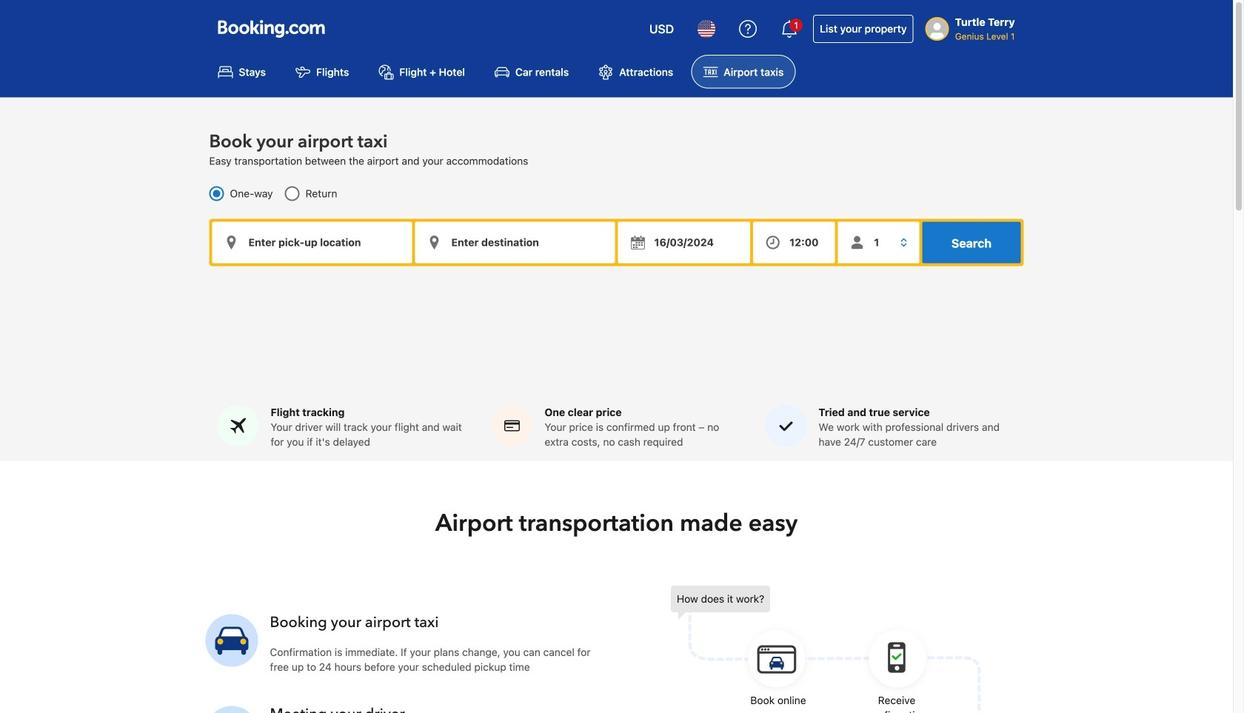 Task type: locate. For each thing, give the bounding box(es) containing it.
booking.com online hotel reservations image
[[218, 20, 325, 38]]

Enter pick-up location text field
[[212, 222, 412, 263]]

booking airport taxi image
[[671, 586, 982, 713], [206, 614, 258, 667], [206, 706, 258, 713]]



Task type: describe. For each thing, give the bounding box(es) containing it.
Enter destination text field
[[415, 222, 615, 263]]



Task type: vqa. For each thing, say whether or not it's contained in the screenshot.
–
no



